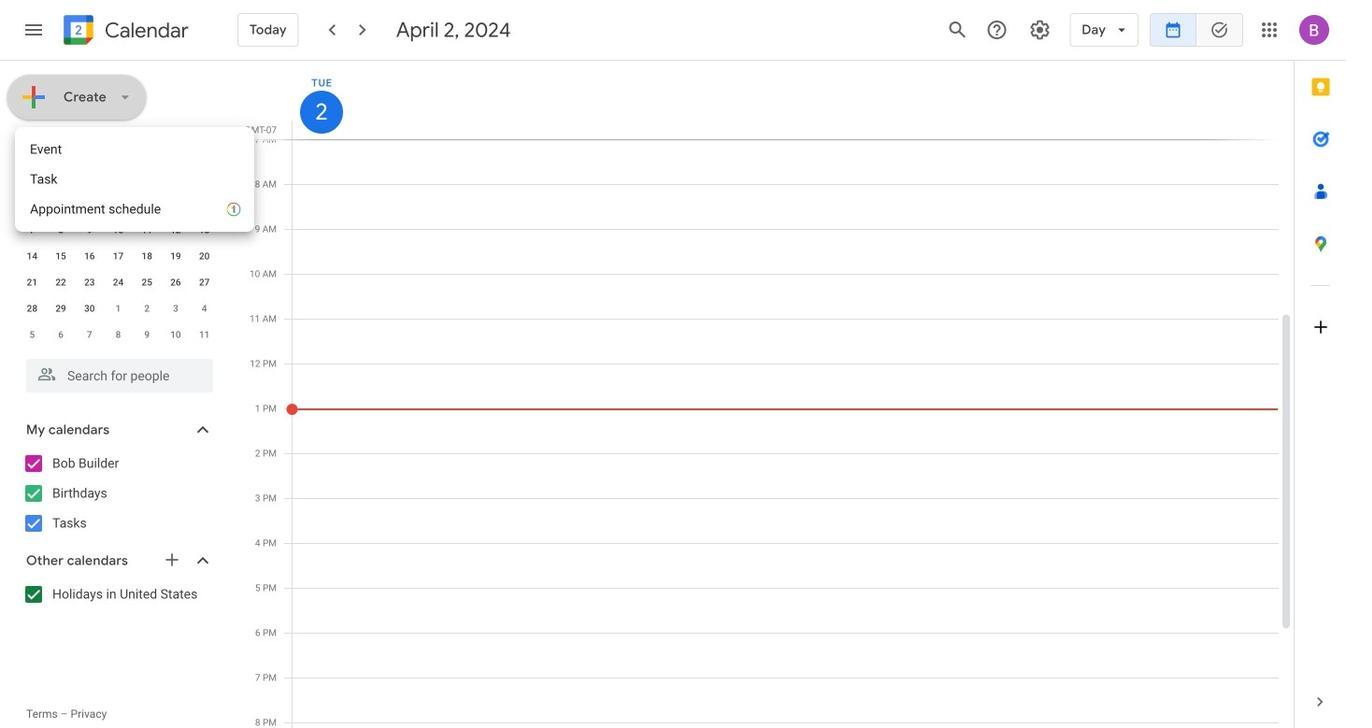 Task type: vqa. For each thing, say whether or not it's contained in the screenshot.
the bottom 8
no



Task type: describe. For each thing, give the bounding box(es) containing it.
7 row from the top
[[18, 322, 219, 348]]

Search for people text field
[[37, 359, 202, 393]]

april 2024 grid
[[18, 165, 219, 348]]

main drawer image
[[22, 19, 45, 41]]

may 2 element
[[136, 297, 158, 320]]

8 element
[[50, 219, 72, 241]]

1 element
[[50, 193, 72, 215]]

may 9 element
[[136, 323, 158, 346]]

may 6 element
[[50, 323, 72, 346]]

14 element
[[21, 245, 43, 267]]

28 element
[[21, 297, 43, 320]]

may 7 element
[[78, 323, 101, 346]]

13 element
[[193, 219, 216, 241]]

4 element
[[136, 193, 158, 215]]

may 11 element
[[193, 323, 216, 346]]

settings menu image
[[1029, 19, 1051, 41]]

may 10 element
[[164, 323, 187, 346]]

12 element
[[164, 219, 187, 241]]

march 31 element
[[21, 193, 43, 215]]

2 cell from the left
[[161, 191, 190, 217]]

17 element
[[107, 245, 129, 267]]

may 3 element
[[164, 297, 187, 320]]

18 element
[[136, 245, 158, 267]]

1 cell from the left
[[75, 191, 104, 217]]

24 element
[[107, 271, 129, 294]]

21 element
[[21, 271, 43, 294]]

calendar element
[[60, 11, 189, 52]]

may 4 element
[[193, 297, 216, 320]]

may 1 element
[[107, 297, 129, 320]]

30 element
[[78, 297, 101, 320]]



Task type: locate. For each thing, give the bounding box(es) containing it.
row up 10 "element"
[[18, 191, 219, 217]]

cell
[[75, 191, 104, 217], [161, 191, 190, 217]]

my calendars list
[[4, 449, 232, 538]]

27 element
[[193, 271, 216, 294]]

row down may 1 element
[[18, 322, 219, 348]]

heading
[[101, 19, 189, 42]]

cell up 12 element
[[161, 191, 190, 217]]

3 element
[[107, 193, 129, 215]]

row up 17 element
[[18, 217, 219, 243]]

tab list
[[1295, 61, 1346, 676]]

None search field
[[0, 351, 232, 393]]

may 5 element
[[21, 323, 43, 346]]

grid
[[239, 61, 1294, 728]]

9 element
[[78, 219, 101, 241]]

0 horizontal spatial cell
[[75, 191, 104, 217]]

3 row from the top
[[18, 217, 219, 243]]

16 element
[[78, 245, 101, 267]]

row
[[18, 165, 219, 191], [18, 191, 219, 217], [18, 217, 219, 243], [18, 243, 219, 269], [18, 269, 219, 295], [18, 295, 219, 322], [18, 322, 219, 348]]

1 horizontal spatial cell
[[161, 191, 190, 217]]

add other calendars image
[[163, 551, 181, 569]]

10 element
[[107, 219, 129, 241]]

2 row from the top
[[18, 191, 219, 217]]

6 row from the top
[[18, 295, 219, 322]]

22 element
[[50, 271, 72, 294]]

26 element
[[164, 271, 187, 294]]

7 element
[[21, 219, 43, 241]]

25 element
[[136, 271, 158, 294]]

row group
[[18, 191, 219, 348]]

row down 17 element
[[18, 269, 219, 295]]

1 row from the top
[[18, 165, 219, 191]]

11 element
[[136, 219, 158, 241]]

row up the 24 element in the left of the page
[[18, 243, 219, 269]]

4 row from the top
[[18, 243, 219, 269]]

15 element
[[50, 245, 72, 267]]

19 element
[[164, 245, 187, 267]]

row up the may 8 element
[[18, 295, 219, 322]]

heading inside calendar element
[[101, 19, 189, 42]]

23 element
[[78, 271, 101, 294]]

column header
[[292, 61, 1279, 139]]

cell up 9 element
[[75, 191, 104, 217]]

20 element
[[193, 245, 216, 267]]

2, today element
[[78, 193, 101, 215]]

tuesday, april 2, today element
[[300, 91, 343, 134]]

29 element
[[50, 297, 72, 320]]

may 8 element
[[107, 323, 129, 346]]

5 row from the top
[[18, 269, 219, 295]]

row up 3 element
[[18, 165, 219, 191]]



